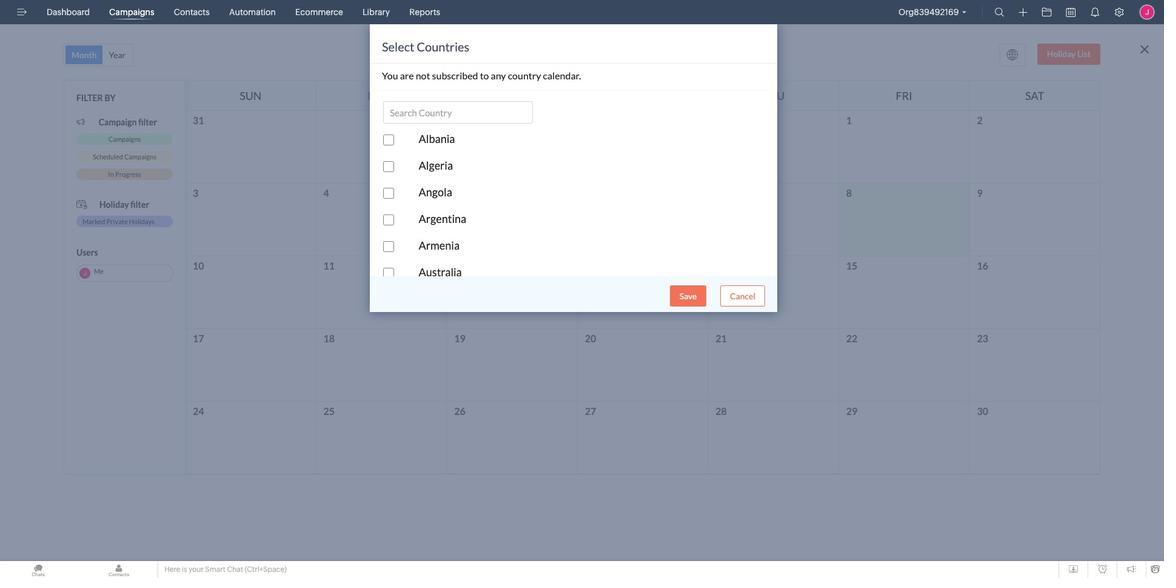 Task type: locate. For each thing, give the bounding box(es) containing it.
ecommerce
[[295, 7, 343, 17]]

here is your smart chat (ctrl+space)
[[164, 566, 287, 574]]

configure settings image
[[1115, 7, 1124, 17]]

library
[[363, 7, 390, 17]]

campaigns
[[109, 7, 154, 17]]

contacts
[[174, 7, 210, 17]]

folder image
[[1042, 7, 1052, 17]]

chat
[[227, 566, 243, 574]]

search image
[[995, 7, 1005, 17]]

quick actions image
[[1019, 8, 1028, 17]]

reports
[[409, 7, 440, 17]]

library link
[[358, 0, 395, 24]]

dashboard
[[47, 7, 90, 17]]

automation
[[229, 7, 276, 17]]

ecommerce link
[[291, 0, 348, 24]]



Task type: vqa. For each thing, say whether or not it's contained in the screenshot.
The Sales Motivator icon
no



Task type: describe. For each thing, give the bounding box(es) containing it.
reports link
[[405, 0, 445, 24]]

contacts link
[[169, 0, 215, 24]]

(ctrl+space)
[[245, 566, 287, 574]]

org839492169
[[899, 7, 959, 17]]

here
[[164, 566, 180, 574]]

is
[[182, 566, 187, 574]]

automation link
[[224, 0, 281, 24]]

your
[[189, 566, 204, 574]]

chats image
[[0, 562, 76, 579]]

notifications image
[[1090, 7, 1100, 17]]

dashboard link
[[42, 0, 95, 24]]

contacts image
[[81, 562, 157, 579]]

campaigns link
[[104, 0, 159, 24]]

calendar image
[[1066, 7, 1076, 17]]

smart
[[205, 566, 226, 574]]



